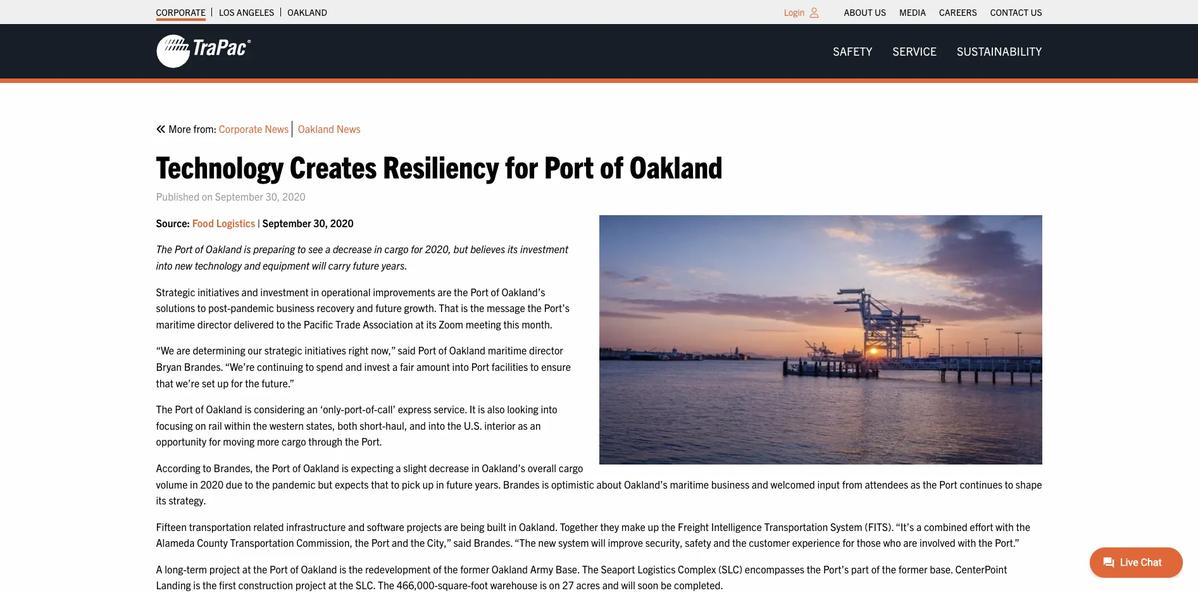Task type: describe. For each thing, give the bounding box(es) containing it.
1 vertical spatial oakland's
[[482, 461, 526, 474]]

complex
[[678, 563, 716, 575]]

corporate news link
[[219, 121, 293, 137]]

and up trade
[[357, 301, 373, 314]]

and down intelligence
[[714, 536, 730, 549]]

according to brandes, the port of oakland is expecting a slight decrease in oakland's overall cargo volume in 2020 due to the pandemic but expects that to pick up in future years. brandes is optimistic about oakland's maritime business and welcomed input from attendees as the port continues to shape its strategy.
[[156, 461, 1042, 507]]

the up more
[[253, 419, 267, 432]]

brandes,
[[214, 461, 253, 474]]

port inside the port of oakland is preparing to see a decrease in cargo for 2020, but believes its investment into new technology and equipment will carry future years.
[[175, 243, 193, 255]]

but inside the port of oakland is preparing to see a decrease in cargo for 2020, but believes its investment into new technology and equipment will carry future years.
[[454, 243, 468, 255]]

port's inside strategic initiatives and investment in operational improvements are the port of oakland's solutions to post-pandemic business recovery and future growth. that is the message the port's maritime director delivered to the pacific trade association at its zoom meeting this month.
[[544, 301, 570, 314]]

login
[[784, 6, 805, 18]]

a long-term project at the port of oakland is the redevelopment of the former oakland army base. the seaport logistics complex (slc) encompasses the port's part of the former base. centerpoint landing is the first construction project at the slc. the 466,000-square-foot warehouse is on 27 acres and will soon be completed.
[[156, 563, 1008, 592]]

through
[[309, 435, 343, 448]]

is inside strategic initiatives and investment in operational improvements are the port of oakland's solutions to post-pandemic business recovery and future growth. that is the message the port's maritime director delivered to the pacific trade association at its zoom meeting this month.
[[461, 301, 468, 314]]

our
[[248, 344, 262, 357]]

is right it
[[478, 403, 485, 415]]

oakland news
[[298, 122, 361, 135]]

future inside strategic initiatives and investment in operational improvements are the port of oakland's solutions to post-pandemic business recovery and future growth. that is the message the port's maritime director delivered to the pacific trade association at its zoom meeting this month.
[[376, 301, 402, 314]]

experience
[[793, 536, 841, 549]]

in up strategy.
[[190, 478, 198, 490]]

foot
[[471, 579, 488, 592]]

2 former from the left
[[899, 563, 928, 575]]

sustainability
[[957, 44, 1042, 58]]

for inside the port of oakland is preparing to see a decrease in cargo for 2020, but believes its investment into new technology and equipment will carry future years.
[[411, 243, 423, 255]]

is inside the port of oakland is preparing to see a decrease in cargo for 2020, but believes its investment into new technology and equipment will carry future years.
[[244, 243, 251, 255]]

completed.
[[674, 579, 724, 592]]

strategic initiatives and investment in operational improvements are the port of oakland's solutions to post-pandemic business recovery and future growth. that is the message the port's maritime director delivered to the pacific trade association at its zoom meeting this month.
[[156, 285, 570, 330]]

recovery
[[317, 301, 354, 314]]

the down intelligence
[[733, 536, 747, 549]]

optimistic
[[551, 478, 594, 490]]

is down 'commission,'
[[340, 563, 347, 575]]

those
[[857, 536, 881, 549]]

to inside the port of oakland is preparing to see a decrease in cargo for 2020, but believes its investment into new technology and equipment will carry future years.
[[297, 243, 306, 255]]

expecting
[[351, 461, 394, 474]]

its inside according to brandes, the port of oakland is expecting a slight decrease in oakland's overall cargo volume in 2020 due to the pandemic but expects that to pick up in future years. brandes is optimistic about oakland's maritime business and welcomed input from attendees as the port continues to shape its strategy.
[[156, 494, 166, 507]]

square-
[[438, 579, 471, 592]]

slight
[[403, 461, 427, 474]]

this
[[504, 318, 520, 330]]

maritime inside according to brandes, the port of oakland is expecting a slight decrease in oakland's overall cargo volume in 2020 due to the pandemic but expects that to pick up in future years. brandes is optimistic about oakland's maritime business and welcomed input from attendees as the port continues to shape its strategy.
[[670, 478, 709, 490]]

future."
[[262, 376, 294, 389]]

also
[[487, 403, 505, 415]]

future inside according to brandes, the port of oakland is expecting a slight decrease in oakland's overall cargo volume in 2020 due to the pandemic but expects that to pick up in future years. brandes is optimistic about oakland's maritime business and welcomed input from attendees as the port continues to shape its strategy.
[[447, 478, 473, 490]]

port.
[[361, 435, 382, 448]]

equipment
[[263, 259, 310, 272]]

up inside "we are determining our strategic initiatives right now," said port of oakland maritime director bryan brandes. "we're continuing to spend and invest a fair amount into port facilities to ensure that we're set up for the future."
[[217, 376, 229, 389]]

county
[[197, 536, 228, 549]]

the up square-
[[444, 563, 458, 575]]

volume
[[156, 478, 188, 490]]

oakland news link
[[298, 121, 361, 137]]

acres
[[576, 579, 600, 592]]

to left the spend
[[306, 360, 314, 373]]

corporate link
[[156, 3, 206, 21]]

said inside fifteen transportation related infrastructure and software projects are being built in oakland. together they make up the freight intelligence transportation system (fits). "it's a combined effort with the alameda county transportation commission, the port and the city," said brandes. "the new system will improve security, safety and the customer experience for those who are involved with the port."
[[454, 536, 472, 549]]

centerpoint
[[956, 563, 1008, 575]]

investment inside strategic initiatives and investment in operational improvements are the port of oakland's solutions to post-pandemic business recovery and future growth. that is the message the port's maritime director delivered to the pacific trade association at its zoom meeting this month.
[[260, 285, 309, 298]]

media link
[[900, 3, 926, 21]]

the right attendees
[[923, 478, 937, 490]]

(fits).
[[865, 520, 894, 533]]

about us link
[[844, 3, 886, 21]]

of inside technology creates resiliency for port of oakland published on september 30, 2020
[[600, 146, 624, 185]]

to up strategic
[[276, 318, 285, 330]]

"we're
[[225, 360, 255, 373]]

is up expects
[[342, 461, 349, 474]]

the up construction
[[253, 563, 267, 575]]

that inside "we are determining our strategic initiatives right now," said port of oakland maritime director bryan brandes. "we're continuing to spend and invest a fair amount into port facilities to ensure that we're set up for the future."
[[156, 376, 174, 389]]

corporate image
[[156, 34, 251, 69]]

a inside the port of oakland is preparing to see a decrease in cargo for 2020, but believes its investment into new technology and equipment will carry future years.
[[325, 243, 331, 255]]

2020 inside according to brandes, the port of oakland is expecting a slight decrease in oakland's overall cargo volume in 2020 due to the pandemic but expects that to pick up in future years. brandes is optimistic about oakland's maritime business and welcomed input from attendees as the port continues to shape its strategy.
[[200, 478, 224, 490]]

u.s.
[[464, 419, 482, 432]]

the down both at the bottom left
[[345, 435, 359, 448]]

post-
[[208, 301, 231, 314]]

contact us link
[[991, 3, 1042, 21]]

and left 'software'
[[348, 520, 365, 533]]

the inside "we are determining our strategic initiatives right now," said port of oakland maritime director bryan brandes. "we're continuing to spend and invest a fair amount into port facilities to ensure that we're set up for the future."
[[245, 376, 259, 389]]

the down effort
[[979, 536, 993, 549]]

its inside the port of oakland is preparing to see a decrease in cargo for 2020, but believes its investment into new technology and equipment will carry future years.
[[508, 243, 518, 255]]

attendees
[[865, 478, 909, 490]]

up inside fifteen transportation related infrastructure and software projects are being built in oakland. together they make up the freight intelligence transportation system (fits). "it's a combined effort with the alameda county transportation commission, the port and the city," said brandes. "the new system will improve security, safety and the customer experience for those who are involved with the port."
[[648, 520, 659, 533]]

the up month.
[[528, 301, 542, 314]]

pandemic inside strategic initiatives and investment in operational improvements are the port of oakland's solutions to post-pandemic business recovery and future growth. that is the message the port's maritime director delivered to the pacific trade association at its zoom meeting this month.
[[231, 301, 274, 314]]

port inside technology creates resiliency for port of oakland published on september 30, 2020
[[544, 146, 594, 185]]

system
[[831, 520, 863, 533]]

angeles
[[237, 6, 274, 18]]

the right the due
[[256, 478, 270, 490]]

2 horizontal spatial 2020
[[330, 216, 354, 229]]

more from: corporate news
[[166, 122, 289, 135]]

in right pick
[[436, 478, 444, 490]]

for inside "we are determining our strategic initiatives right now," said port of oakland maritime director bryan brandes. "we're continuing to spend and invest a fair amount into port facilities to ensure that we're set up for the future."
[[231, 376, 243, 389]]

of inside the port of oakland is considering an 'only-port-of-call' express service. it is also looking into focusing on rail within the western states, both short-haul, and into the u.s. interior as an opportunity for moving more cargo through the port.
[[195, 403, 204, 415]]

is up the within
[[245, 403, 252, 415]]

base.
[[556, 563, 580, 575]]

related
[[253, 520, 284, 533]]

up inside according to brandes, the port of oakland is expecting a slight decrease in oakland's overall cargo volume in 2020 due to the pandemic but expects that to pick up in future years. brandes is optimistic about oakland's maritime business and welcomed input from attendees as the port continues to shape its strategy.
[[423, 478, 434, 490]]

long-
[[165, 563, 187, 575]]

to left ensure
[[530, 360, 539, 373]]

the down 'software'
[[355, 536, 369, 549]]

right
[[349, 344, 369, 357]]

the inside the port of oakland is considering an 'only-port-of-call' express service. it is also looking into focusing on rail within the western states, both short-haul, and into the u.s. interior as an opportunity for moving more cargo through the port.
[[156, 403, 173, 415]]

pick
[[402, 478, 420, 490]]

0 horizontal spatial an
[[307, 403, 318, 415]]

make
[[622, 520, 646, 533]]

0 vertical spatial corporate
[[156, 6, 206, 18]]

1 vertical spatial september
[[262, 216, 311, 229]]

is down term
[[193, 579, 200, 592]]

2020 inside technology creates resiliency for port of oakland published on september 30, 2020
[[282, 190, 306, 203]]

improve
[[608, 536, 643, 549]]

2 vertical spatial oakland's
[[624, 478, 668, 490]]

overall
[[528, 461, 557, 474]]

the down redevelopment
[[378, 579, 395, 592]]

effort
[[970, 520, 994, 533]]

cargo inside according to brandes, the port of oakland is expecting a slight decrease in oakland's overall cargo volume in 2020 due to the pandemic but expects that to pick up in future years. brandes is optimistic about oakland's maritime business and welcomed input from attendees as the port continues to shape its strategy.
[[559, 461, 583, 474]]

into right looking
[[541, 403, 558, 415]]

states,
[[306, 419, 335, 432]]

port."
[[995, 536, 1020, 549]]

fifteen transportation related infrastructure and software projects are being built in oakland. together they make up the freight intelligence transportation system (fits). "it's a combined effort with the alameda county transportation commission, the port and the city," said brandes. "the new system will improve security, safety and the customer experience for those who are involved with the port."
[[156, 520, 1031, 549]]

army
[[530, 563, 553, 575]]

in inside fifteen transportation related infrastructure and software projects are being built in oakland. together they make up the freight intelligence transportation system (fits). "it's a combined effort with the alameda county transportation commission, the port and the city," said brandes. "the new system will improve security, safety and the customer experience for those who are involved with the port."
[[509, 520, 517, 533]]

1 vertical spatial with
[[958, 536, 976, 549]]

pandemic inside according to brandes, the port of oakland is expecting a slight decrease in oakland's overall cargo volume in 2020 due to the pandemic but expects that to pick up in future years. brandes is optimistic about oakland's maritime business and welcomed input from attendees as the port continues to shape its strategy.
[[272, 478, 316, 490]]

for inside the port of oakland is considering an 'only-port-of-call' express service. it is also looking into focusing on rail within the western states, both short-haul, and into the u.s. interior as an opportunity for moving more cargo through the port.
[[209, 435, 221, 448]]

the up acres
[[582, 563, 599, 575]]

"it's
[[896, 520, 914, 533]]

'only-
[[320, 403, 344, 415]]

encompasses
[[745, 563, 805, 575]]

strategic
[[156, 285, 195, 298]]

safety
[[685, 536, 711, 549]]

|
[[258, 216, 260, 229]]

initiatives inside "we are determining our strategic initiatives right now," said port of oakland maritime director bryan brandes. "we're continuing to spend and invest a fair amount into port facilities to ensure that we're set up for the future."
[[305, 344, 346, 357]]

resiliency
[[383, 146, 499, 185]]

a inside according to brandes, the port of oakland is expecting a slight decrease in oakland's overall cargo volume in 2020 due to the pandemic but expects that to pick up in future years. brandes is optimistic about oakland's maritime business and welcomed input from attendees as the port continues to shape its strategy.
[[396, 461, 401, 474]]

are up city,"
[[444, 520, 458, 533]]

and inside according to brandes, the port of oakland is expecting a slight decrease in oakland's overall cargo volume in 2020 due to the pandemic but expects that to pick up in future years. brandes is optimistic about oakland's maritime business and welcomed input from attendees as the port continues to shape its strategy.
[[752, 478, 769, 490]]

466,000-
[[397, 579, 438, 592]]

los angeles
[[219, 6, 274, 18]]

into inside "we are determining our strategic initiatives right now," said port of oakland maritime director bryan brandes. "we're continuing to spend and invest a fair amount into port facilities to ensure that we're set up for the future."
[[452, 360, 469, 373]]

message
[[487, 301, 525, 314]]

technology
[[195, 259, 242, 272]]

menu bar containing about us
[[838, 3, 1049, 21]]

of inside according to brandes, the port of oakland is expecting a slight decrease in oakland's overall cargo volume in 2020 due to the pandemic but expects that to pick up in future years. brandes is optimistic about oakland's maritime business and welcomed input from attendees as the port continues to shape its strategy.
[[292, 461, 301, 474]]

the port of oakland is considering an 'only-port-of-call' express service. it is also looking into focusing on rail within the western states, both short-haul, and into the u.s. interior as an opportunity for moving more cargo through the port.
[[156, 403, 558, 448]]

to left shape
[[1005, 478, 1014, 490]]

as inside according to brandes, the port of oakland is expecting a slight decrease in oakland's overall cargo volume in 2020 due to the pandemic but expects that to pick up in future years. brandes is optimistic about oakland's maritime business and welcomed input from attendees as the port continues to shape its strategy.
[[911, 478, 921, 490]]

for inside fifteen transportation related infrastructure and software projects are being built in oakland. together they make up the freight intelligence transportation system (fits). "it's a combined effort with the alameda county transportation commission, the port and the city," said brandes. "the new system will improve security, safety and the customer experience for those who are involved with the port."
[[843, 536, 855, 549]]

to left pick
[[391, 478, 400, 490]]

and inside the port of oakland is considering an 'only-port-of-call' express service. it is also looking into focusing on rail within the western states, both short-haul, and into the u.s. interior as an opportunity for moving more cargo through the port.
[[410, 419, 426, 432]]

1 horizontal spatial at
[[328, 579, 337, 592]]

but inside according to brandes, the port of oakland is expecting a slight decrease in oakland's overall cargo volume in 2020 due to the pandemic but expects that to pick up in future years. brandes is optimistic about oakland's maritime business and welcomed input from attendees as the port continues to shape its strategy.
[[318, 478, 333, 490]]

port inside strategic initiatives and investment in operational improvements are the port of oakland's solutions to post-pandemic business recovery and future growth. that is the message the port's maritime director delivered to the pacific trade association at its zoom meeting this month.
[[471, 285, 489, 298]]

new inside fifteen transportation related infrastructure and software projects are being built in oakland. together they make up the freight intelligence transportation system (fits). "it's a combined effort with the alameda county transportation commission, the port and the city," said brandes. "the new system will improve security, safety and the customer experience for those who are involved with the port."
[[538, 536, 556, 549]]

corporate inside 'technology creates resiliency for port of oakland' article
[[219, 122, 262, 135]]

logistics inside 'a long-term project at the port of oakland is the redevelopment of the former oakland army base. the seaport logistics complex (slc) encompasses the port's part of the former base. centerpoint landing is the first construction project at the slc. the 466,000-square-foot warehouse is on 27 acres and will soon be completed.'
[[638, 563, 676, 575]]

being
[[461, 520, 485, 533]]

said inside "we are determining our strategic initiatives right now," said port of oakland maritime director bryan brandes. "we're continuing to spend and invest a fair amount into port facilities to ensure that we're set up for the future."
[[398, 344, 416, 357]]

facilities
[[492, 360, 528, 373]]

is down army
[[540, 579, 547, 592]]

welcomed
[[771, 478, 815, 490]]

creates
[[290, 146, 377, 185]]

into inside the port of oakland is preparing to see a decrease in cargo for 2020, but believes its investment into new technology and equipment will carry future years.
[[156, 259, 173, 272]]

careers
[[940, 6, 977, 18]]

safety link
[[823, 39, 883, 64]]

redevelopment
[[365, 563, 431, 575]]

brandes. inside fifteen transportation related infrastructure and software projects are being built in oakland. together they make up the freight intelligence transportation system (fits). "it's a combined effort with the alameda county transportation commission, the port and the city," said brandes. "the new system will improve security, safety and the customer experience for those who are involved with the port."
[[474, 536, 513, 549]]

continues
[[960, 478, 1003, 490]]

los angeles link
[[219, 3, 274, 21]]

decrease inside according to brandes, the port of oakland is expecting a slight decrease in oakland's overall cargo volume in 2020 due to the pandemic but expects that to pick up in future years. brandes is optimistic about oakland's maritime business and welcomed input from attendees as the port continues to shape its strategy.
[[429, 461, 469, 474]]

warehouse
[[490, 579, 538, 592]]

for inside technology creates resiliency for port of oakland published on september 30, 2020
[[505, 146, 538, 185]]

is down overall
[[542, 478, 549, 490]]

the down experience
[[807, 563, 821, 575]]

see
[[308, 243, 323, 255]]

careers link
[[940, 3, 977, 21]]

2 news from the left
[[337, 122, 361, 135]]

cargo inside the port of oakland is considering an 'only-port-of-call' express service. it is also looking into focusing on rail within the western states, both short-haul, and into the u.s. interior as an opportunity for moving more cargo through the port.
[[282, 435, 306, 448]]

to left brandes,
[[203, 461, 211, 474]]

oakland inside the port of oakland is preparing to see a decrease in cargo for 2020, but believes its investment into new technology and equipment will carry future years.
[[206, 243, 242, 255]]

are inside strategic initiatives and investment in operational improvements are the port of oakland's solutions to post-pandemic business recovery and future growth. that is the message the port's maritime director delivered to the pacific trade association at its zoom meeting this month.
[[438, 285, 452, 298]]

the left pacific
[[287, 318, 301, 330]]

as inside the port of oakland is considering an 'only-port-of-call' express service. it is also looking into focusing on rail within the western states, both short-haul, and into the u.s. interior as an opportunity for moving more cargo through the port.
[[518, 419, 528, 432]]



Task type: locate. For each thing, give the bounding box(es) containing it.
solutions
[[156, 301, 195, 314]]

1 vertical spatial project
[[296, 579, 326, 592]]

port's left part
[[824, 563, 849, 575]]

its inside strategic initiatives and investment in operational improvements are the port of oakland's solutions to post-pandemic business recovery and future growth. that is the message the port's maritime director delivered to the pacific trade association at its zoom meeting this month.
[[426, 318, 437, 330]]

0 horizontal spatial brandes.
[[184, 360, 223, 373]]

but left expects
[[318, 478, 333, 490]]

as
[[518, 419, 528, 432], [911, 478, 921, 490]]

1 vertical spatial pandemic
[[272, 478, 316, 490]]

and down express at the bottom left of page
[[410, 419, 426, 432]]

september inside technology creates resiliency for port of oakland published on september 30, 2020
[[215, 190, 263, 203]]

2 horizontal spatial up
[[648, 520, 659, 533]]

0 horizontal spatial logistics
[[216, 216, 255, 229]]

of
[[600, 146, 624, 185], [195, 243, 203, 255], [491, 285, 499, 298], [439, 344, 447, 357], [195, 403, 204, 415], [292, 461, 301, 474], [290, 563, 299, 575], [433, 563, 442, 575], [872, 563, 880, 575]]

base.
[[930, 563, 953, 575]]

meeting
[[466, 318, 501, 330]]

port's
[[544, 301, 570, 314], [824, 563, 849, 575]]

will inside 'a long-term project at the port of oakland is the redevelopment of the former oakland army base. the seaport logistics complex (slc) encompasses the port's part of the former base. centerpoint landing is the first construction project at the slc. the 466,000-square-foot warehouse is on 27 acres and will soon be completed.'
[[621, 579, 636, 592]]

years. inside the port of oakland is preparing to see a decrease in cargo for 2020, but believes its investment into new technology and equipment will carry future years.
[[382, 259, 408, 272]]

1 vertical spatial will
[[592, 536, 606, 549]]

are inside "we are determining our strategic initiatives right now," said port of oakland maritime director bryan brandes. "we're continuing to spend and invest a fair amount into port facilities to ensure that we're set up for the future."
[[176, 344, 190, 357]]

port inside the port of oakland is considering an 'only-port-of-call' express service. it is also looking into focusing on rail within the western states, both short-haul, and into the u.s. interior as an opportunity for moving more cargo through the port.
[[175, 403, 193, 415]]

logistics left |
[[216, 216, 255, 229]]

1 horizontal spatial 2020
[[282, 190, 306, 203]]

0 vertical spatial menu bar
[[838, 3, 1049, 21]]

strategic
[[264, 344, 302, 357]]

on inside 'a long-term project at the port of oakland is the redevelopment of the former oakland army base. the seaport logistics complex (slc) encompasses the port's part of the former base. centerpoint landing is the first construction project at the slc. the 466,000-square-foot warehouse is on 27 acres and will soon be completed.'
[[549, 579, 560, 592]]

the up meeting
[[470, 301, 485, 314]]

who
[[883, 536, 901, 549]]

1 horizontal spatial that
[[371, 478, 389, 490]]

0 vertical spatial oakland's
[[502, 285, 545, 298]]

to left post-
[[197, 301, 206, 314]]

from
[[843, 478, 863, 490]]

port-
[[344, 403, 366, 415]]

initiatives inside strategic initiatives and investment in operational improvements are the port of oakland's solutions to post-pandemic business recovery and future growth. that is the message the port's maritime director delivered to the pacific trade association at its zoom meeting this month.
[[198, 285, 239, 298]]

director up ensure
[[529, 344, 563, 357]]

0 horizontal spatial said
[[398, 344, 416, 357]]

amount
[[417, 360, 450, 373]]

into down service.
[[428, 419, 445, 432]]

1 vertical spatial future
[[376, 301, 402, 314]]

initiatives up post-
[[198, 285, 239, 298]]

years.
[[382, 259, 408, 272], [475, 478, 501, 490]]

projects
[[407, 520, 442, 533]]

be
[[661, 579, 672, 592]]

1 horizontal spatial its
[[426, 318, 437, 330]]

both
[[338, 419, 358, 432]]

1 horizontal spatial as
[[911, 478, 921, 490]]

0 horizontal spatial director
[[197, 318, 232, 330]]

brandes.
[[184, 360, 223, 373], [474, 536, 513, 549]]

the left first
[[203, 579, 217, 592]]

maritime inside "we are determining our strategic initiatives right now," said port of oakland maritime director bryan brandes. "we're continuing to spend and invest a fair amount into port facilities to ensure that we're set up for the future."
[[488, 344, 527, 357]]

1 horizontal spatial initiatives
[[305, 344, 346, 357]]

on inside the port of oakland is considering an 'only-port-of-call' express service. it is also looking into focusing on rail within the western states, both short-haul, and into the u.s. interior as an opportunity for moving more cargo through the port.
[[195, 419, 206, 432]]

0 horizontal spatial but
[[318, 478, 333, 490]]

the up port."
[[1017, 520, 1031, 533]]

focusing
[[156, 419, 193, 432]]

1 vertical spatial decrease
[[429, 461, 469, 474]]

light image
[[810, 8, 819, 18]]

2020
[[282, 190, 306, 203], [330, 216, 354, 229], [200, 478, 224, 490]]

menu bar up service
[[838, 3, 1049, 21]]

improvements
[[373, 285, 435, 298]]

to left see
[[297, 243, 306, 255]]

2 vertical spatial at
[[328, 579, 337, 592]]

oakland link
[[288, 3, 327, 21]]

oakland's inside strategic initiatives and investment in operational improvements are the port of oakland's solutions to post-pandemic business recovery and future growth. that is the message the port's maritime director delivered to the pacific trade association at its zoom meeting this month.
[[502, 285, 545, 298]]

express
[[398, 403, 432, 415]]

investment down equipment
[[260, 285, 309, 298]]

0 vertical spatial port's
[[544, 301, 570, 314]]

the down service.
[[447, 419, 462, 432]]

service
[[893, 44, 937, 58]]

port inside fifteen transportation related infrastructure and software projects are being built in oakland. together they make up the freight intelligence transportation system (fits). "it's a combined effort with the alameda county transportation commission, the port and the city," said brandes. "the new system will improve security, safety and the customer experience for those who are involved with the port."
[[371, 536, 390, 549]]

its down volume
[[156, 494, 166, 507]]

involved
[[920, 536, 956, 549]]

years. up the improvements
[[382, 259, 408, 272]]

1 horizontal spatial said
[[454, 536, 472, 549]]

0 vertical spatial maritime
[[156, 318, 195, 330]]

brandes. up "set"
[[184, 360, 223, 373]]

us right contact
[[1031, 6, 1042, 18]]

expects
[[335, 478, 369, 490]]

2 vertical spatial 2020
[[200, 478, 224, 490]]

1 horizontal spatial investment
[[520, 243, 568, 255]]

continuing
[[257, 360, 303, 373]]

up right pick
[[423, 478, 434, 490]]

it
[[470, 403, 476, 415]]

in right built
[[509, 520, 517, 533]]

us
[[875, 6, 886, 18], [1031, 6, 1042, 18]]

its down growth.
[[426, 318, 437, 330]]

the up focusing
[[156, 403, 173, 415]]

0 vertical spatial logistics
[[216, 216, 255, 229]]

0 vertical spatial an
[[307, 403, 318, 415]]

on up food
[[202, 190, 213, 203]]

decrease up carry
[[333, 243, 372, 255]]

1 vertical spatial new
[[538, 536, 556, 549]]

at left slc.
[[328, 579, 337, 592]]

1 horizontal spatial will
[[592, 536, 606, 549]]

0 vertical spatial new
[[175, 259, 192, 272]]

0 horizontal spatial investment
[[260, 285, 309, 298]]

0 vertical spatial transportation
[[764, 520, 828, 533]]

1 horizontal spatial 30,
[[314, 216, 328, 229]]

opportunity
[[156, 435, 207, 448]]

september right |
[[262, 216, 311, 229]]

0 vertical spatial september
[[215, 190, 263, 203]]

0 horizontal spatial will
[[312, 259, 326, 272]]

port's up month.
[[544, 301, 570, 314]]

1 horizontal spatial news
[[337, 122, 361, 135]]

0 horizontal spatial project
[[209, 563, 240, 575]]

new inside the port of oakland is preparing to see a decrease in cargo for 2020, but believes its investment into new technology and equipment will carry future years.
[[175, 259, 192, 272]]

0 vertical spatial its
[[508, 243, 518, 255]]

2 horizontal spatial maritime
[[670, 478, 709, 490]]

its
[[508, 243, 518, 255], [426, 318, 437, 330], [156, 494, 166, 507]]

us for contact us
[[1031, 6, 1042, 18]]

that inside according to brandes, the port of oakland is expecting a slight decrease in oakland's overall cargo volume in 2020 due to the pandemic but expects that to pick up in future years. brandes is optimistic about oakland's maritime business and welcomed input from attendees as the port continues to shape its strategy.
[[371, 478, 389, 490]]

1 horizontal spatial port's
[[824, 563, 849, 575]]

will inside the port of oakland is preparing to see a decrease in cargo for 2020, but believes its investment into new technology and equipment will carry future years.
[[312, 259, 326, 272]]

business inside strategic initiatives and investment in operational improvements are the port of oakland's solutions to post-pandemic business recovery and future growth. that is the message the port's maritime director delivered to the pacific trade association at its zoom meeting this month.
[[276, 301, 315, 314]]

a left slight
[[396, 461, 401, 474]]

2 vertical spatial its
[[156, 494, 166, 507]]

maritime
[[156, 318, 195, 330], [488, 344, 527, 357], [670, 478, 709, 490]]

first
[[219, 579, 236, 592]]

1 vertical spatial that
[[371, 478, 389, 490]]

the down more
[[255, 461, 270, 474]]

soon
[[638, 579, 659, 592]]

2 vertical spatial future
[[447, 478, 473, 490]]

the up slc.
[[349, 563, 363, 575]]

30, up source: food logistics | september 30, 2020
[[266, 190, 280, 203]]

together
[[560, 520, 598, 533]]

new up "strategic"
[[175, 259, 192, 272]]

pandemic up infrastructure
[[272, 478, 316, 490]]

1 horizontal spatial corporate
[[219, 122, 262, 135]]

service.
[[434, 403, 467, 415]]

1 vertical spatial an
[[530, 419, 541, 432]]

in inside strategic initiatives and investment in operational improvements are the port of oakland's solutions to post-pandemic business recovery and future growth. that is the message the port's maritime director delivered to the pacific trade association at its zoom meeting this month.
[[311, 285, 319, 298]]

at
[[415, 318, 424, 330], [242, 563, 251, 575], [328, 579, 337, 592]]

"we
[[156, 344, 174, 357]]

0 horizontal spatial transportation
[[230, 536, 294, 549]]

0 vertical spatial as
[[518, 419, 528, 432]]

1 vertical spatial on
[[195, 419, 206, 432]]

and left welcomed
[[752, 478, 769, 490]]

maritime up freight
[[670, 478, 709, 490]]

project down 'commission,'
[[296, 579, 326, 592]]

1 horizontal spatial decrease
[[429, 461, 469, 474]]

new down oakland.
[[538, 536, 556, 549]]

0 horizontal spatial business
[[276, 301, 315, 314]]

oakland's up message
[[502, 285, 545, 298]]

0 horizontal spatial up
[[217, 376, 229, 389]]

1 horizontal spatial up
[[423, 478, 434, 490]]

2020,
[[425, 243, 451, 255]]

a inside fifteen transportation related infrastructure and software projects are being built in oakland. together they make up the freight intelligence transportation system (fits). "it's a combined effort with the alameda county transportation commission, the port and the city," said brandes. "the new system will improve security, safety and the customer experience for those who are involved with the port."
[[917, 520, 922, 533]]

1 horizontal spatial an
[[530, 419, 541, 432]]

1 vertical spatial corporate
[[219, 122, 262, 135]]

will
[[312, 259, 326, 272], [592, 536, 606, 549], [621, 579, 636, 592]]

2 us from the left
[[1031, 6, 1042, 18]]

1 vertical spatial director
[[529, 344, 563, 357]]

0 horizontal spatial its
[[156, 494, 166, 507]]

0 horizontal spatial cargo
[[282, 435, 306, 448]]

corporate
[[156, 6, 206, 18], [219, 122, 262, 135]]

and down 'software'
[[392, 536, 408, 549]]

1 vertical spatial years.
[[475, 478, 501, 490]]

and inside 'a long-term project at the port of oakland is the redevelopment of the former oakland army base. the seaport logistics complex (slc) encompasses the port's part of the former base. centerpoint landing is the first construction project at the slc. the 466,000-square-foot warehouse is on 27 acres and will soon be completed.'
[[603, 579, 619, 592]]

maritime down the solutions at the left of page
[[156, 318, 195, 330]]

former
[[460, 563, 490, 575], [899, 563, 928, 575]]

on left 'rail' at the bottom of page
[[195, 419, 206, 432]]

2 horizontal spatial its
[[508, 243, 518, 255]]

a inside "we are determining our strategic initiatives right now," said port of oakland maritime director bryan brandes. "we're continuing to spend and invest a fair amount into port facilities to ensure that we're set up for the future."
[[392, 360, 398, 373]]

corporate right the from:
[[219, 122, 262, 135]]

maritime inside strategic initiatives and investment in operational improvements are the port of oakland's solutions to post-pandemic business recovery and future growth. that is the message the port's maritime director delivered to the pacific trade association at its zoom meeting this month.
[[156, 318, 195, 330]]

food
[[192, 216, 214, 229]]

cargo inside the port of oakland is preparing to see a decrease in cargo for 2020, but believes its investment into new technology and equipment will carry future years.
[[385, 243, 409, 255]]

1 news from the left
[[265, 122, 289, 135]]

the left slc.
[[339, 579, 354, 592]]

1 horizontal spatial former
[[899, 563, 928, 575]]

1 vertical spatial 2020
[[330, 216, 354, 229]]

cargo left 2020,
[[385, 243, 409, 255]]

and inside "we are determining our strategic initiatives right now," said port of oakland maritime director bryan brandes. "we're continuing to spend and invest a fair amount into port facilities to ensure that we're set up for the future."
[[346, 360, 362, 373]]

contact
[[991, 6, 1029, 18]]

is
[[244, 243, 251, 255], [461, 301, 468, 314], [245, 403, 252, 415], [478, 403, 485, 415], [342, 461, 349, 474], [542, 478, 549, 490], [340, 563, 347, 575], [193, 579, 200, 592], [540, 579, 547, 592]]

intelligence
[[711, 520, 762, 533]]

on
[[202, 190, 213, 203], [195, 419, 206, 432], [549, 579, 560, 592]]

news left 'oakland news'
[[265, 122, 289, 135]]

western
[[270, 419, 304, 432]]

part
[[851, 563, 869, 575]]

operational
[[321, 285, 371, 298]]

future up association
[[376, 301, 402, 314]]

0 vertical spatial on
[[202, 190, 213, 203]]

1 vertical spatial menu bar
[[823, 39, 1053, 64]]

0 horizontal spatial us
[[875, 6, 886, 18]]

the up security,
[[662, 520, 676, 533]]

interior
[[484, 419, 516, 432]]

los
[[219, 6, 235, 18]]

is right that
[[461, 301, 468, 314]]

according
[[156, 461, 200, 474]]

that
[[439, 301, 459, 314]]

port inside 'a long-term project at the port of oakland is the redevelopment of the former oakland army base. the seaport logistics complex (slc) encompasses the port's part of the former base. centerpoint landing is the first construction project at the slc. the 466,000-square-foot warehouse is on 27 acres and will soon be completed.'
[[270, 563, 288, 575]]

the down projects
[[411, 536, 425, 549]]

technology creates resiliency for port of oakland article
[[156, 121, 1042, 593]]

are right '"we'
[[176, 344, 190, 357]]

1 vertical spatial transportation
[[230, 536, 294, 549]]

preparing
[[253, 243, 295, 255]]

1 vertical spatial 30,
[[314, 216, 328, 229]]

of inside "we are determining our strategic initiatives right now," said port of oakland maritime director bryan brandes. "we're continuing to spend and invest a fair amount into port facilities to ensure that we're set up for the future."
[[439, 344, 447, 357]]

with
[[996, 520, 1014, 533], [958, 536, 976, 549]]

spend
[[316, 360, 343, 373]]

0 horizontal spatial that
[[156, 376, 174, 389]]

a right "it's on the right of page
[[917, 520, 922, 533]]

0 horizontal spatial former
[[460, 563, 490, 575]]

rail
[[209, 419, 222, 432]]

director down post-
[[197, 318, 232, 330]]

a
[[156, 563, 162, 575]]

now,"
[[371, 344, 396, 357]]

set
[[202, 376, 215, 389]]

1 vertical spatial but
[[318, 478, 333, 490]]

us right about
[[875, 6, 886, 18]]

years. inside according to brandes, the port of oakland is expecting a slight decrease in oakland's overall cargo volume in 2020 due to the pandemic but expects that to pick up in future years. brandes is optimistic about oakland's maritime business and welcomed input from attendees as the port continues to shape its strategy.
[[475, 478, 501, 490]]

its right believes
[[508, 243, 518, 255]]

maritime up facilities
[[488, 344, 527, 357]]

1 vertical spatial brandes.
[[474, 536, 513, 549]]

0 horizontal spatial with
[[958, 536, 976, 549]]

of inside strategic initiatives and investment in operational improvements are the port of oakland's solutions to post-pandemic business recovery and future growth. that is the message the port's maritime director delivered to the pacific trade association at its zoom meeting this month.
[[491, 285, 499, 298]]

will inside fifteen transportation related infrastructure and software projects are being built in oakland. together they make up the freight intelligence transportation system (fits). "it's a combined effort with the alameda county transportation commission, the port and the city," said brandes. "the new system will improve security, safety and the customer experience for those who are involved with the port."
[[592, 536, 606, 549]]

1 former from the left
[[460, 563, 490, 575]]

an up the states,
[[307, 403, 318, 415]]

0 horizontal spatial port's
[[544, 301, 570, 314]]

freight
[[678, 520, 709, 533]]

the up that
[[454, 285, 468, 298]]

published
[[156, 190, 200, 203]]

with up port."
[[996, 520, 1014, 533]]

1 horizontal spatial new
[[538, 536, 556, 549]]

us for about us
[[875, 6, 886, 18]]

1 horizontal spatial logistics
[[638, 563, 676, 575]]

0 vertical spatial pandemic
[[231, 301, 274, 314]]

of inside the port of oakland is preparing to see a decrease in cargo for 2020, but believes its investment into new technology and equipment will carry future years.
[[195, 243, 203, 255]]

system
[[558, 536, 589, 549]]

oakland inside according to brandes, the port of oakland is expecting a slight decrease in oakland's overall cargo volume in 2020 due to the pandemic but expects that to pick up in future years. brandes is optimistic about oakland's maritime business and welcomed input from attendees as the port continues to shape its strategy.
[[303, 461, 339, 474]]

on inside technology creates resiliency for port of oakland published on september 30, 2020
[[202, 190, 213, 203]]

30, inside technology creates resiliency for port of oakland published on september 30, 2020
[[266, 190, 280, 203]]

0 vertical spatial years.
[[382, 259, 408, 272]]

port's inside 'a long-term project at the port of oakland is the redevelopment of the former oakland army base. the seaport logistics complex (slc) encompasses the port's part of the former base. centerpoint landing is the first construction project at the slc. the 466,000-square-foot warehouse is on 27 acres and will soon be completed.'
[[824, 563, 849, 575]]

city,"
[[427, 536, 451, 549]]

that down expecting
[[371, 478, 389, 490]]

a right see
[[325, 243, 331, 255]]

years. left 'brandes'
[[475, 478, 501, 490]]

alameda
[[156, 536, 195, 549]]

project
[[209, 563, 240, 575], [296, 579, 326, 592]]

about
[[844, 6, 873, 18]]

pandemic up delivered
[[231, 301, 274, 314]]

(slc)
[[719, 563, 743, 575]]

oakland inside the port of oakland is considering an 'only-port-of-call' express service. it is also looking into focusing on rail within the western states, both short-haul, and into the u.s. interior as an opportunity for moving more cargo through the port.
[[206, 403, 242, 415]]

0 vertical spatial 30,
[[266, 190, 280, 203]]

and
[[244, 259, 261, 272], [242, 285, 258, 298], [357, 301, 373, 314], [346, 360, 362, 373], [410, 419, 426, 432], [752, 478, 769, 490], [348, 520, 365, 533], [392, 536, 408, 549], [714, 536, 730, 549], [603, 579, 619, 592]]

the inside the port of oakland is preparing to see a decrease in cargo for 2020, but believes its investment into new technology and equipment will carry future years.
[[156, 243, 172, 255]]

0 horizontal spatial decrease
[[333, 243, 372, 255]]

and up delivered
[[242, 285, 258, 298]]

the down who
[[882, 563, 896, 575]]

1 horizontal spatial cargo
[[385, 243, 409, 255]]

1 vertical spatial at
[[242, 563, 251, 575]]

short-
[[360, 419, 386, 432]]

1 vertical spatial investment
[[260, 285, 309, 298]]

in up recovery on the left bottom of the page
[[311, 285, 319, 298]]

corporate up corporate 'image'
[[156, 6, 206, 18]]

investment inside the port of oakland is preparing to see a decrease in cargo for 2020, but believes its investment into new technology and equipment will carry future years.
[[520, 243, 568, 255]]

0 horizontal spatial at
[[242, 563, 251, 575]]

menu bar down careers
[[823, 39, 1053, 64]]

1 horizontal spatial with
[[996, 520, 1014, 533]]

brandes. inside "we are determining our strategic initiatives right now," said port of oakland maritime director bryan brandes. "we're continuing to spend and invest a fair amount into port facilities to ensure that we're set up for the future."
[[184, 360, 223, 373]]

oakland
[[288, 6, 327, 18], [298, 122, 334, 135], [630, 146, 723, 185], [206, 243, 242, 255], [449, 344, 486, 357], [206, 403, 242, 415], [303, 461, 339, 474], [301, 563, 337, 575], [492, 563, 528, 575]]

2 vertical spatial on
[[549, 579, 560, 592]]

security,
[[646, 536, 683, 549]]

oakland inside technology creates resiliency for port of oakland published on september 30, 2020
[[630, 146, 723, 185]]

as down looking
[[518, 419, 528, 432]]

in inside the port of oakland is preparing to see a decrease in cargo for 2020, but believes its investment into new technology and equipment will carry future years.
[[374, 243, 382, 255]]

1 vertical spatial said
[[454, 536, 472, 549]]

port
[[544, 146, 594, 185], [175, 243, 193, 255], [471, 285, 489, 298], [418, 344, 436, 357], [471, 360, 490, 373], [175, 403, 193, 415], [272, 461, 290, 474], [940, 478, 958, 490], [371, 536, 390, 549], [270, 563, 288, 575]]

cargo
[[385, 243, 409, 255], [282, 435, 306, 448], [559, 461, 583, 474]]

news up creates
[[337, 122, 361, 135]]

business inside according to brandes, the port of oakland is expecting a slight decrease in oakland's overall cargo volume in 2020 due to the pandemic but expects that to pick up in future years. brandes is optimistic about oakland's maritime business and welcomed input from attendees as the port continues to shape its strategy.
[[711, 478, 750, 490]]

oakland inside "we are determining our strategic initiatives right now," said port of oakland maritime director bryan brandes. "we're continuing to spend and invest a fair amount into port facilities to ensure that we're set up for the future."
[[449, 344, 486, 357]]

decrease inside the port of oakland is preparing to see a decrease in cargo for 2020, but believes its investment into new technology and equipment will carry future years.
[[333, 243, 372, 255]]

about us
[[844, 6, 886, 18]]

determining
[[193, 344, 245, 357]]

0 horizontal spatial initiatives
[[198, 285, 239, 298]]

business
[[276, 301, 315, 314], [711, 478, 750, 490]]

2 vertical spatial will
[[621, 579, 636, 592]]

to right the due
[[245, 478, 253, 490]]

0 vertical spatial said
[[398, 344, 416, 357]]

term
[[187, 563, 207, 575]]

solid image
[[156, 124, 166, 134]]

1 vertical spatial logistics
[[638, 563, 676, 575]]

0 vertical spatial director
[[197, 318, 232, 330]]

future inside the port of oakland is preparing to see a decrease in cargo for 2020, but believes its investment into new technology and equipment will carry future years.
[[353, 259, 379, 272]]

more
[[257, 435, 279, 448]]

and inside the port of oakland is preparing to see a decrease in cargo for 2020, but believes its investment into new technology and equipment will carry future years.
[[244, 259, 261, 272]]

is left preparing
[[244, 243, 251, 255]]

software
[[367, 520, 404, 533]]

"the
[[515, 536, 536, 549]]

future up being
[[447, 478, 473, 490]]

at up construction
[[242, 563, 251, 575]]

0 horizontal spatial news
[[265, 122, 289, 135]]

at inside strategic initiatives and investment in operational improvements are the port of oakland's solutions to post-pandemic business recovery and future growth. that is the message the port's maritime director delivered to the pacific trade association at its zoom meeting this month.
[[415, 318, 424, 330]]

and down preparing
[[244, 259, 261, 272]]

2020 left the due
[[200, 478, 224, 490]]

into up "strategic"
[[156, 259, 173, 272]]

menu bar
[[838, 3, 1049, 21], [823, 39, 1053, 64]]

director inside "we are determining our strategic initiatives right now," said port of oakland maritime director bryan brandes. "we're continuing to spend and invest a fair amount into port facilities to ensure that we're set up for the future."
[[529, 344, 563, 357]]

into right "amount"
[[452, 360, 469, 373]]

considering
[[254, 403, 305, 415]]

0 vertical spatial investment
[[520, 243, 568, 255]]

0 vertical spatial that
[[156, 376, 174, 389]]

that down bryan
[[156, 376, 174, 389]]

director inside strategic initiatives and investment in operational improvements are the port of oakland's solutions to post-pandemic business recovery and future growth. that is the message the port's maritime director delivered to the pacific trade association at its zoom meeting this month.
[[197, 318, 232, 330]]

menu bar containing safety
[[823, 39, 1053, 64]]

in down u.s.
[[472, 461, 480, 474]]

transportation down related
[[230, 536, 294, 549]]

1 horizontal spatial transportation
[[764, 520, 828, 533]]

ensure
[[541, 360, 571, 373]]

former up foot
[[460, 563, 490, 575]]

media
[[900, 6, 926, 18]]

1 vertical spatial port's
[[824, 563, 849, 575]]

are down "it's on the right of page
[[904, 536, 918, 549]]

1 us from the left
[[875, 6, 886, 18]]

fair
[[400, 360, 414, 373]]



Task type: vqa. For each thing, say whether or not it's contained in the screenshot.
32
no



